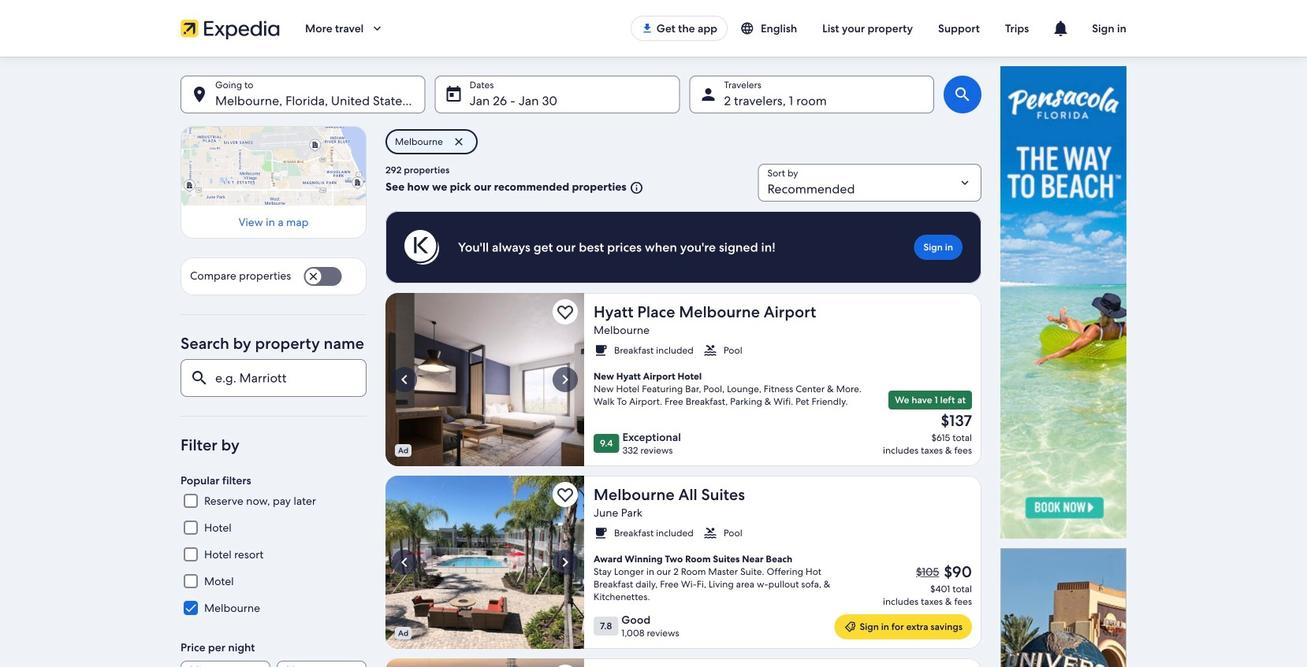 Task type: locate. For each thing, give the bounding box(es) containing it.
small image
[[741, 21, 761, 35], [703, 527, 717, 541]]

download the app button image
[[641, 22, 654, 35]]

1 horizontal spatial small image
[[741, 21, 761, 35]]

pool image for the show previous image for melbourne all suites
[[386, 476, 584, 650]]

static map image image
[[181, 126, 367, 206]]

1 pool image from the top
[[386, 293, 584, 467]]

0 vertical spatial pool image
[[386, 293, 584, 467]]

search image
[[953, 85, 972, 104]]

1 vertical spatial small image
[[703, 527, 717, 541]]

Save Melbourne All Suites to a trip checkbox
[[553, 483, 578, 508]]

leading image
[[844, 621, 857, 634]]

Save Hyatt Place Melbourne Airport to a trip checkbox
[[553, 300, 578, 325]]

2 pool image from the top
[[386, 476, 584, 650]]

more travel image
[[370, 21, 384, 35]]

1 vertical spatial pool image
[[386, 476, 584, 650]]

0 horizontal spatial small image
[[703, 527, 717, 541]]

pool image
[[386, 293, 584, 467], [386, 476, 584, 650]]

small image
[[627, 181, 644, 195], [594, 344, 608, 358], [703, 344, 717, 358], [594, 527, 608, 541]]



Task type: vqa. For each thing, say whether or not it's contained in the screenshot.
the bathroom
no



Task type: describe. For each thing, give the bounding box(es) containing it.
show previous image for melbourne all suites image
[[395, 554, 414, 573]]

0 vertical spatial small image
[[741, 21, 761, 35]]

show next image for hyatt place melbourne airport image
[[556, 371, 575, 390]]

communication center icon image
[[1051, 19, 1070, 38]]

pool image for show previous image for hyatt place melbourne airport
[[386, 293, 584, 467]]

expedia logo image
[[181, 17, 280, 39]]

show previous image for hyatt place melbourne airport image
[[395, 371, 414, 390]]

terrace/patio image
[[386, 659, 584, 668]]

show next image for melbourne all suites image
[[556, 554, 575, 573]]



